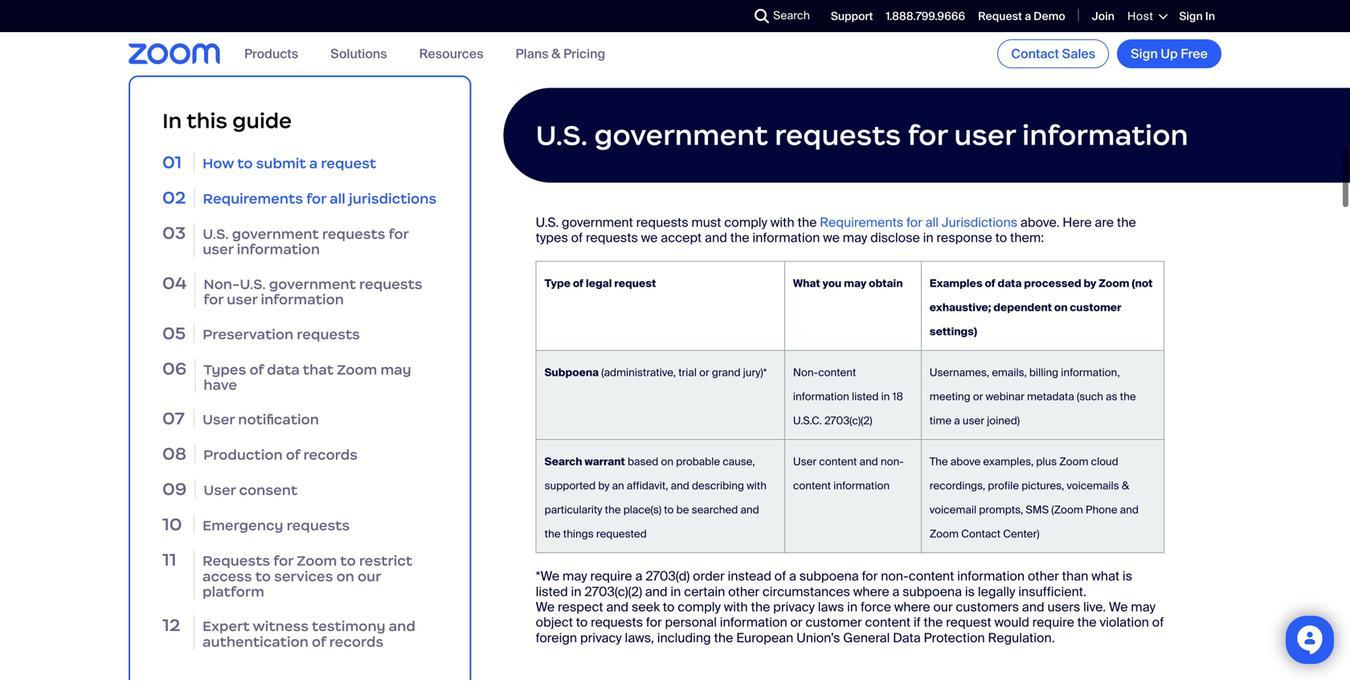 Task type: describe. For each thing, give the bounding box(es) containing it.
things
[[563, 528, 594, 541]]

listed inside *we may require a 2703(d) order instead of a subpoena for non-content information other than what is listed in 2703(c)(2) and in certain other circumstances where a subpoena is legally insufficient. we respect and seek to comply with the privacy laws in force where our customers and users live. we may object to requests for personal information or customer content if the request would require the violation of foreign privacy laws, including the european union's general data protection regulation.
[[536, 584, 568, 601]]

host button
[[1127, 9, 1166, 24]]

production of records
[[203, 446, 358, 464]]

or inside usernames, emails, billing information, meeting or webinar metadata (such as the time a user joined)
[[973, 390, 983, 404]]

2703(c)(2) inside *we may require a 2703(d) order instead of a subpoena for non-content information other than what is listed in 2703(c)(2) and in certain other circumstances where a subpoena is legally insufficient. we respect and seek to comply with the privacy laws in force where our customers and users live. we may object to requests for personal information or customer content if the request would require the violation of foreign privacy laws, including the european union's general data protection regulation.
[[585, 584, 642, 601]]

order
[[693, 568, 725, 585]]

1 horizontal spatial other
[[1028, 568, 1059, 585]]

0 horizontal spatial &
[[552, 45, 561, 62]]

zoom inside types of data that zoom may have
[[337, 361, 377, 379]]

0 horizontal spatial where
[[853, 584, 889, 601]]

would
[[994, 615, 1029, 631]]

based on probable cause, supported by an affidavit, and describing with particularity the place(s) to be searched and the things requested
[[545, 455, 767, 541]]

the inside usernames, emails, billing information, meeting or webinar metadata (such as the time a user joined)
[[1120, 390, 1136, 404]]

0 horizontal spatial privacy
[[580, 630, 622, 647]]

non- for content
[[793, 366, 818, 380]]

content inside non-content information listed in 18 u.s.c. 2703(c)(2)
[[818, 366, 856, 380]]

18
[[892, 390, 903, 404]]

and inside user content and non- content information
[[859, 455, 878, 469]]

and inside above. here are the types of requests we accept and the information we may disclose in response to them:
[[705, 229, 727, 246]]

may inside types of data that zoom may have
[[380, 361, 411, 379]]

search for search warrant
[[545, 455, 582, 469]]

1 horizontal spatial is
[[1123, 568, 1132, 585]]

be for searched
[[676, 503, 689, 517]]

witness
[[253, 618, 309, 636]]

requests inside above. here are the types of requests we accept and the information we may disclose in response to them:
[[586, 229, 638, 246]]

and inside the above examples, plus zoom cloud recordings, profile pictures, voicemails & voicemail prompts, sms (zoom phone and zoom contact center)
[[1120, 503, 1139, 517]]

warrant
[[585, 455, 625, 469]]

a left 2703(d)
[[635, 568, 642, 585]]

06
[[162, 358, 187, 379]]

09
[[162, 479, 187, 500]]

(such
[[1077, 390, 1103, 404]]

plus
[[1036, 455, 1057, 469]]

1 horizontal spatial u.s. government requests for user information
[[536, 118, 1188, 153]]

based
[[628, 455, 658, 469]]

cause,
[[723, 455, 755, 469]]

host
[[1127, 9, 1153, 24]]

0 horizontal spatial other
[[728, 584, 760, 601]]

disclose
[[870, 229, 920, 246]]

before
[[677, 23, 716, 40]]

what you may obtain
[[793, 277, 903, 290]]

user for 07
[[203, 411, 235, 429]]

limitations
[[536, 23, 597, 40]]

to right object
[[576, 615, 588, 631]]

sms
[[1026, 503, 1049, 517]]

requests inside we may require that requests submitted without proper identifiers and/or reasonable scope and date limitations be narrowed before processing.
[[657, 8, 709, 25]]

zoom inside the requests for zoom to restrict access to services on our platform
[[297, 552, 337, 570]]

and left users
[[1022, 599, 1044, 616]]

prompts,
[[979, 503, 1023, 517]]

them:
[[1010, 229, 1044, 246]]

0 horizontal spatial requirements
[[203, 190, 303, 208]]

regulation.
[[988, 630, 1055, 647]]

1.888.799.9666
[[886, 9, 965, 24]]

with inside *we may require a 2703(d) order instead of a subpoena for non-content information other than what is listed in 2703(c)(2) and in certain other circumstances where a subpoena is legally insufficient. we respect and seek to comply with the privacy laws in force where our customers and users live. we may object to requests for personal information or customer content if the request would require the violation of foreign privacy laws, including the european union's general data protection regulation.
[[724, 599, 748, 616]]

zoom logo image
[[129, 44, 220, 64]]

2 vertical spatial require
[[1032, 615, 1074, 631]]

data for that
[[267, 361, 300, 379]]

04
[[162, 272, 187, 294]]

u.s. government requests must comply with the requirements for all jurisdictions
[[536, 214, 1018, 231]]

submitted
[[712, 8, 772, 25]]

1 horizontal spatial where
[[894, 599, 930, 616]]

circumstances
[[763, 584, 850, 601]]

customer inside examples of data processed by zoom (not exhaustive; dependent on customer settings)
[[1070, 301, 1121, 315]]

jurisdictions
[[349, 190, 437, 208]]

user notification
[[203, 411, 319, 429]]

1 horizontal spatial privacy
[[773, 599, 815, 616]]

join link
[[1092, 9, 1115, 24]]

object
[[536, 615, 573, 631]]

we may require that requests submitted without proper identifiers and/or reasonable scope and date limitations be narrowed before processing.
[[536, 8, 1128, 40]]

we right live.
[[1109, 599, 1128, 616]]

search for search
[[773, 8, 810, 23]]

the left things
[[545, 528, 561, 541]]

with inside based on probable cause, supported by an affidavit, and describing with particularity the place(s) to be searched and the things requested
[[747, 479, 767, 493]]

non-u.s. government requests for user information
[[204, 275, 422, 309]]

and inside the expert witness testimony and authentication of records
[[389, 618, 415, 636]]

notification
[[238, 411, 319, 429]]

& inside the above examples, plus zoom cloud recordings, profile pictures, voicemails & voicemail prompts, sms (zoom phone and zoom contact center)
[[1122, 479, 1129, 493]]

to left restrict
[[340, 552, 356, 570]]

you
[[823, 277, 842, 290]]

in inside non-content information listed in 18 u.s.c. 2703(c)(2)
[[881, 390, 890, 404]]

05
[[162, 322, 186, 344]]

user inside user content and non- content information
[[793, 455, 817, 469]]

respect
[[558, 599, 603, 616]]

center)
[[1003, 528, 1040, 541]]

12
[[162, 615, 180, 637]]

sign for sign in
[[1179, 9, 1203, 24]]

1 vertical spatial u.s. government requests for user information
[[203, 225, 409, 258]]

0 vertical spatial comply
[[724, 214, 767, 231]]

particularity
[[545, 503, 602, 517]]

grand
[[712, 366, 741, 380]]

resources
[[419, 45, 483, 62]]

contact sales
[[1011, 45, 1095, 62]]

be for narrowed
[[600, 23, 615, 40]]

how
[[203, 155, 234, 172]]

exhaustive;
[[930, 301, 991, 315]]

types
[[204, 361, 246, 379]]

general
[[843, 630, 890, 647]]

requests for zoom to restrict access to services on our platform
[[203, 552, 412, 601]]

non-content information listed in 18 u.s.c. 2703(c)(2)
[[793, 366, 903, 428]]

sales
[[1062, 45, 1095, 62]]

listed inside non-content information listed in 18 u.s.c. 2703(c)(2)
[[852, 390, 879, 404]]

on inside the requests for zoom to restrict access to services on our platform
[[336, 568, 354, 586]]

must
[[691, 214, 721, 231]]

and right searched
[[741, 503, 759, 517]]

voicemail
[[930, 503, 976, 517]]

insufficient.
[[1018, 584, 1086, 601]]

access
[[203, 568, 252, 586]]

0 vertical spatial records
[[303, 446, 358, 464]]

non- inside user content and non- content information
[[881, 455, 904, 469]]

reasonable
[[967, 8, 1033, 25]]

0 vertical spatial contact
[[1011, 45, 1059, 62]]

examples
[[930, 277, 983, 290]]

requests
[[203, 552, 270, 570]]

free
[[1181, 45, 1208, 62]]

a left demo
[[1025, 9, 1031, 24]]

information inside non-content information listed in 18 u.s.c. 2703(c)(2)
[[793, 390, 849, 404]]

violation
[[1100, 615, 1149, 631]]

we inside we may require that requests submitted without proper identifiers and/or reasonable scope and date limitations be narrowed before processing.
[[536, 8, 555, 25]]

plans
[[516, 45, 549, 62]]

11
[[162, 549, 176, 571]]

authentication
[[203, 633, 309, 651]]

requests inside non-u.s. government requests for user information
[[359, 275, 422, 293]]

u.s. inside non-u.s. government requests for user information
[[240, 275, 266, 293]]

personal
[[665, 615, 717, 631]]

0 vertical spatial or
[[699, 366, 709, 380]]

the up "what"
[[798, 214, 817, 231]]

user consent
[[204, 482, 298, 499]]

10
[[162, 514, 182, 536]]

emails,
[[992, 366, 1027, 380]]

sign for sign up free
[[1131, 45, 1158, 62]]

require for that
[[585, 8, 627, 25]]

the down an
[[605, 503, 621, 517]]

0 vertical spatial request
[[321, 155, 376, 172]]

1 we from the left
[[641, 229, 658, 246]]

an
[[612, 479, 624, 493]]

processing.
[[719, 23, 788, 40]]

to right how in the top left of the page
[[237, 155, 253, 172]]

expert witness testimony and authentication of records
[[203, 618, 415, 651]]

seek
[[632, 599, 660, 616]]

and down probable
[[671, 479, 689, 493]]

to right seek on the left bottom of page
[[663, 599, 675, 616]]

a right submit
[[309, 155, 318, 172]]

comply inside *we may require a 2703(d) order instead of a subpoena for non-content information other than what is listed in 2703(c)(2) and in certain other circumstances where a subpoena is legally insufficient. we respect and seek to comply with the privacy laws in force where our customers and users live. we may object to requests for personal information or customer content if the request would require the violation of foreign privacy laws, including the european union's general data protection regulation.
[[678, 599, 721, 616]]

for inside the u.s. government requests for user information
[[389, 225, 409, 243]]

laws
[[818, 599, 844, 616]]

to inside above. here are the types of requests we accept and the information we may disclose in response to them:
[[995, 229, 1007, 246]]

trial
[[678, 366, 697, 380]]

submit
[[256, 155, 306, 172]]

that for require
[[630, 8, 654, 25]]

and/or
[[926, 8, 964, 25]]

in left certain
[[671, 584, 681, 601]]

type
[[545, 277, 571, 290]]

government inside non-u.s. government requests for user information
[[269, 275, 356, 293]]

metadata
[[1027, 390, 1074, 404]]

demo
[[1034, 9, 1065, 24]]

1 horizontal spatial in
[[1205, 9, 1215, 24]]



Task type: locate. For each thing, give the bounding box(es) containing it.
data inside examples of data processed by zoom (not exhaustive; dependent on customer settings)
[[998, 277, 1022, 290]]

by inside based on probable cause, supported by an affidavit, and describing with particularity the place(s) to be searched and the things requested
[[598, 479, 609, 493]]

& right plans
[[552, 45, 561, 62]]

0 vertical spatial listed
[[852, 390, 879, 404]]

requested
[[596, 528, 647, 541]]

testimony
[[312, 618, 385, 636]]

0 horizontal spatial be
[[600, 23, 615, 40]]

in right laws
[[847, 599, 858, 616]]

0 vertical spatial all
[[330, 190, 345, 208]]

customer
[[1070, 301, 1121, 315], [806, 615, 862, 631]]

comply right must
[[724, 214, 767, 231]]

foreign
[[536, 630, 577, 647]]

to right access
[[255, 568, 271, 586]]

or right trial
[[699, 366, 709, 380]]

listed up object
[[536, 584, 568, 601]]

1 horizontal spatial contact
[[1011, 45, 1059, 62]]

content
[[818, 366, 856, 380], [819, 455, 857, 469], [793, 479, 831, 493], [909, 568, 954, 585], [865, 615, 911, 631]]

the right as
[[1120, 390, 1136, 404]]

as
[[1106, 390, 1117, 404]]

user inside usernames, emails, billing information, meeting or webinar metadata (such as the time a user joined)
[[963, 414, 984, 428]]

type of legal request
[[545, 277, 656, 290]]

2 vertical spatial with
[[724, 599, 748, 616]]

1 vertical spatial with
[[747, 479, 767, 493]]

subpoena up laws
[[799, 568, 859, 585]]

user for 09
[[204, 482, 236, 499]]

our right if
[[933, 599, 953, 616]]

0 horizontal spatial subpoena
[[799, 568, 859, 585]]

sign up 'free'
[[1179, 9, 1203, 24]]

to left them:
[[995, 229, 1007, 246]]

our inside *we may require a 2703(d) order instead of a subpoena for non-content information other than what is listed in 2703(c)(2) and in certain other circumstances where a subpoena is legally insufficient. we respect and seek to comply with the privacy laws in force where our customers and users live. we may object to requests for personal information or customer content if the request would require the violation of foreign privacy laws, including the european union's general data protection regulation.
[[933, 599, 953, 616]]

be up pricing
[[600, 23, 615, 40]]

1 horizontal spatial all
[[925, 214, 939, 231]]

for inside the requests for zoom to restrict access to services on our platform
[[273, 552, 293, 570]]

1 vertical spatial our
[[933, 599, 953, 616]]

request inside *we may require a 2703(d) order instead of a subpoena for non-content information other than what is listed in 2703(c)(2) and in certain other circumstances where a subpoena is legally insufficient. we respect and seek to comply with the privacy laws in force where our customers and users live. we may object to requests for personal information or customer content if the request would require the violation of foreign privacy laws, including the european union's general data protection regulation.
[[946, 615, 991, 631]]

legally
[[978, 584, 1015, 601]]

1 vertical spatial or
[[973, 390, 983, 404]]

search warrant
[[545, 455, 625, 469]]

data up dependent
[[998, 277, 1022, 290]]

we left accept
[[641, 229, 658, 246]]

of inside the expert witness testimony and authentication of records
[[312, 633, 326, 651]]

0 vertical spatial require
[[585, 8, 627, 25]]

search image
[[755, 9, 769, 23], [755, 9, 769, 23]]

information inside user content and non- content information
[[833, 479, 890, 493]]

02
[[162, 187, 186, 208]]

1 vertical spatial require
[[590, 568, 632, 585]]

2703(c)(2) right u.s.c.
[[824, 414, 872, 428]]

user down "have"
[[203, 411, 235, 429]]

information inside non-u.s. government requests for user information
[[261, 291, 344, 309]]

1 vertical spatial request
[[614, 277, 656, 290]]

records inside the expert witness testimony and authentication of records
[[329, 633, 384, 651]]

searched
[[692, 503, 738, 517]]

plans & pricing
[[516, 45, 605, 62]]

than
[[1062, 568, 1088, 585]]

identifiers
[[864, 8, 923, 25]]

or
[[699, 366, 709, 380], [973, 390, 983, 404], [790, 615, 803, 631]]

03
[[162, 222, 186, 244]]

to inside based on probable cause, supported by an affidavit, and describing with particularity the place(s) to be searched and the things requested
[[664, 503, 674, 517]]

and right testimony
[[389, 618, 415, 636]]

for inside non-u.s. government requests for user information
[[204, 291, 223, 309]]

other left than
[[1028, 568, 1059, 585]]

a inside usernames, emails, billing information, meeting or webinar metadata (such as the time a user joined)
[[954, 414, 960, 428]]

0 horizontal spatial on
[[336, 568, 354, 586]]

1 horizontal spatial search
[[773, 8, 810, 23]]

08
[[162, 443, 186, 465]]

narrowed
[[618, 23, 674, 40]]

0 horizontal spatial we
[[641, 229, 658, 246]]

require for a
[[590, 568, 632, 585]]

a right the time
[[954, 414, 960, 428]]

0 vertical spatial requirements
[[203, 190, 303, 208]]

non- right '04'
[[204, 275, 240, 293]]

1 vertical spatial listed
[[536, 584, 568, 601]]

the right must
[[730, 229, 749, 246]]

may inside above. here are the types of requests we accept and the information we may disclose in response to them:
[[843, 229, 867, 246]]

by inside examples of data processed by zoom (not exhaustive; dependent on customer settings)
[[1084, 277, 1097, 290]]

0 horizontal spatial listed
[[536, 584, 568, 601]]

data down the preservation requests
[[267, 361, 300, 379]]

contact inside the above examples, plus zoom cloud recordings, profile pictures, voicemails & voicemail prompts, sms (zoom phone and zoom contact center)
[[961, 528, 1001, 541]]

1 horizontal spatial requirements
[[820, 214, 903, 231]]

information,
[[1061, 366, 1120, 380]]

be inside based on probable cause, supported by an affidavit, and describing with particularity the place(s) to be searched and the things requested
[[676, 503, 689, 517]]

in right disclose on the top right of page
[[923, 229, 933, 246]]

require inside we may require that requests submitted without proper identifiers and/or reasonable scope and date limitations be narrowed before processing.
[[585, 8, 627, 25]]

requests inside *we may require a 2703(d) order instead of a subpoena for non-content information other than what is listed in 2703(c)(2) and in certain other circumstances where a subpoena is legally insufficient. we respect and seek to comply with the privacy laws in force where our customers and users live. we may object to requests for personal information or customer content if the request would require the violation of foreign privacy laws, including the european union's general data protection regulation.
[[591, 615, 643, 631]]

1 vertical spatial 2703(c)(2)
[[585, 584, 642, 601]]

pricing
[[563, 45, 605, 62]]

2 horizontal spatial request
[[946, 615, 991, 631]]

0 horizontal spatial 2703(c)(2)
[[585, 584, 642, 601]]

2703(c)(2) inside non-content information listed in 18 u.s.c. 2703(c)(2)
[[824, 414, 872, 428]]

non- for u.s.
[[204, 275, 240, 293]]

that for data
[[303, 361, 334, 379]]

privacy left laws
[[773, 599, 815, 616]]

recordings,
[[930, 479, 985, 493]]

non- inside *we may require a 2703(d) order instead of a subpoena for non-content information other than what is listed in 2703(c)(2) and in certain other circumstances where a subpoena is legally insufficient. we respect and seek to comply with the privacy laws in force where our customers and users live. we may object to requests for personal information or customer content if the request would require the violation of foreign privacy laws, including the european union's general data protection regulation.
[[881, 568, 909, 585]]

preservation requests
[[203, 326, 360, 343]]

0 vertical spatial be
[[600, 23, 615, 40]]

0 horizontal spatial non-
[[204, 275, 240, 293]]

or left webinar at bottom right
[[973, 390, 983, 404]]

requests
[[657, 8, 709, 25], [775, 118, 901, 153], [636, 214, 688, 231], [322, 225, 385, 243], [586, 229, 638, 246], [359, 275, 422, 293], [297, 326, 360, 343], [287, 517, 350, 535], [591, 615, 643, 631]]

0 vertical spatial data
[[998, 277, 1022, 290]]

requirements
[[203, 190, 303, 208], [820, 214, 903, 231]]

with up "what"
[[771, 214, 795, 231]]

0 horizontal spatial request
[[321, 155, 376, 172]]

with
[[771, 214, 795, 231], [747, 479, 767, 493], [724, 599, 748, 616]]

0 horizontal spatial in
[[162, 108, 182, 134]]

above. here are the types of requests we accept and the information we may disclose in response to them:
[[536, 214, 1136, 246]]

0 vertical spatial our
[[358, 568, 381, 586]]

non- inside non-u.s. government requests for user information
[[204, 275, 240, 293]]

a right force
[[892, 584, 900, 601]]

0 horizontal spatial comply
[[678, 599, 721, 616]]

in up 'free'
[[1205, 9, 1215, 24]]

request
[[321, 155, 376, 172], [614, 277, 656, 290], [946, 615, 991, 631]]

0 vertical spatial &
[[552, 45, 561, 62]]

all
[[330, 190, 345, 208], [925, 214, 939, 231]]

1 vertical spatial non-
[[793, 366, 818, 380]]

may inside we may require that requests submitted without proper identifiers and/or reasonable scope and date limitations be narrowed before processing.
[[558, 8, 582, 25]]

on right based
[[661, 455, 673, 469]]

1 vertical spatial all
[[925, 214, 939, 231]]

above
[[951, 455, 981, 469]]

1 vertical spatial data
[[267, 361, 300, 379]]

1 horizontal spatial by
[[1084, 277, 1097, 290]]

1 vertical spatial &
[[1122, 479, 1129, 493]]

1 horizontal spatial subpoena
[[903, 584, 962, 601]]

the left violation
[[1077, 615, 1097, 631]]

emergency
[[203, 517, 283, 535]]

our
[[358, 568, 381, 586], [933, 599, 953, 616]]

contact sales link
[[998, 39, 1109, 68]]

0 vertical spatial with
[[771, 214, 795, 231]]

2 vertical spatial user
[[204, 482, 236, 499]]

where up data
[[894, 599, 930, 616]]

0 vertical spatial on
[[1054, 301, 1068, 315]]

0 horizontal spatial data
[[267, 361, 300, 379]]

search up supported on the left bottom of the page
[[545, 455, 582, 469]]

1 horizontal spatial sign
[[1179, 9, 1203, 24]]

dependent
[[994, 301, 1052, 315]]

u.s. government requests for user information
[[536, 118, 1188, 153], [203, 225, 409, 258]]

1 horizontal spatial &
[[1122, 479, 1129, 493]]

live.
[[1083, 599, 1106, 616]]

probable
[[676, 455, 720, 469]]

have
[[204, 376, 237, 394]]

is right what
[[1123, 568, 1132, 585]]

describing
[[692, 479, 744, 493]]

requests inside the u.s. government requests for user information
[[322, 225, 385, 243]]

1 vertical spatial customer
[[806, 615, 862, 631]]

2 vertical spatial request
[[946, 615, 991, 631]]

1 horizontal spatial be
[[676, 503, 689, 517]]

(administrative,
[[601, 366, 676, 380]]

resources button
[[419, 45, 483, 62]]

all right disclose on the top right of page
[[925, 214, 939, 231]]

1 horizontal spatial we
[[823, 229, 840, 246]]

the
[[798, 214, 817, 231], [1117, 214, 1136, 231], [730, 229, 749, 246], [1120, 390, 1136, 404], [605, 503, 621, 517], [545, 528, 561, 541], [751, 599, 770, 616], [924, 615, 943, 631], [1077, 615, 1097, 631], [714, 630, 733, 647]]

on right services
[[336, 568, 354, 586]]

customer down processed
[[1070, 301, 1121, 315]]

cloud
[[1091, 455, 1118, 469]]

records down notification
[[303, 446, 358, 464]]

0 horizontal spatial customer
[[806, 615, 862, 631]]

examples of data processed by zoom (not exhaustive; dependent on customer settings)
[[930, 277, 1153, 339]]

sign left up
[[1131, 45, 1158, 62]]

0 horizontal spatial or
[[699, 366, 709, 380]]

1 vertical spatial by
[[598, 479, 609, 493]]

of inside above. here are the types of requests we accept and the information we may disclose in response to them:
[[571, 229, 583, 246]]

non- up force
[[881, 568, 909, 585]]

07
[[162, 408, 185, 430]]

and left "date"
[[1076, 8, 1099, 25]]

1 horizontal spatial our
[[933, 599, 953, 616]]

requirements for all jurisdictions
[[203, 190, 437, 208]]

1 vertical spatial sign
[[1131, 45, 1158, 62]]

user down u.s.c.
[[793, 455, 817, 469]]

&
[[552, 45, 561, 62], [1122, 479, 1129, 493]]

2 vertical spatial or
[[790, 615, 803, 631]]

solutions button
[[330, 45, 387, 62]]

if
[[914, 615, 921, 631]]

data
[[998, 277, 1022, 290], [267, 361, 300, 379]]

the right including
[[714, 630, 733, 647]]

be
[[600, 23, 615, 40], [676, 503, 689, 517]]

0 vertical spatial non-
[[881, 455, 904, 469]]

be left searched
[[676, 503, 689, 517]]

records right witness
[[329, 633, 384, 651]]

1 vertical spatial user
[[793, 455, 817, 469]]

we down *we
[[536, 599, 555, 616]]

with down cause, at the right bottom of the page
[[747, 479, 767, 493]]

non- inside non-content information listed in 18 u.s.c. 2703(c)(2)
[[793, 366, 818, 380]]

0 vertical spatial u.s. government requests for user information
[[536, 118, 1188, 153]]

our inside the requests for zoom to restrict access to services on our platform
[[358, 568, 381, 586]]

we
[[641, 229, 658, 246], [823, 229, 840, 246]]

date
[[1102, 8, 1128, 25]]

2 we from the left
[[823, 229, 840, 246]]

that inside we may require that requests submitted without proper identifiers and/or reasonable scope and date limitations be narrowed before processing.
[[630, 8, 654, 25]]

require up pricing
[[585, 8, 627, 25]]

1 horizontal spatial 2703(c)(2)
[[824, 414, 872, 428]]

are
[[1095, 214, 1114, 231]]

1 vertical spatial be
[[676, 503, 689, 517]]

0 vertical spatial privacy
[[773, 599, 815, 616]]

european
[[736, 630, 793, 647]]

comply
[[724, 214, 767, 231], [678, 599, 721, 616]]

in right *we
[[571, 584, 581, 601]]

place(s)
[[623, 503, 661, 517]]

in left 18
[[881, 390, 890, 404]]

0 horizontal spatial that
[[303, 361, 334, 379]]

by left an
[[598, 479, 609, 493]]

listed left 18
[[852, 390, 879, 404]]

require down requested
[[590, 568, 632, 585]]

or down circumstances
[[790, 615, 803, 631]]

laws,
[[625, 630, 654, 647]]

and right accept
[[705, 229, 727, 246]]

is left the legally
[[965, 584, 975, 601]]

request up 'requirements for all jurisdictions'
[[321, 155, 376, 172]]

all left "jurisdictions"
[[330, 190, 345, 208]]

1 horizontal spatial listed
[[852, 390, 879, 404]]

1 vertical spatial in
[[162, 108, 182, 134]]

u.s.c.
[[793, 414, 822, 428]]

time
[[930, 414, 952, 428]]

subpoena
[[799, 568, 859, 585], [903, 584, 962, 601]]

sign in
[[1179, 9, 1215, 24]]

user inside non-u.s. government requests for user information
[[227, 291, 258, 309]]

1 vertical spatial comply
[[678, 599, 721, 616]]

non- up u.s.c.
[[793, 366, 818, 380]]

response
[[937, 229, 992, 246]]

search
[[773, 8, 810, 23], [545, 455, 582, 469]]

a right instead
[[789, 568, 796, 585]]

1 vertical spatial on
[[661, 455, 673, 469]]

services
[[274, 568, 333, 586]]

we up plans
[[536, 8, 555, 25]]

and inside we may require that requests submitted without proper identifiers and/or reasonable scope and date limitations be narrowed before processing.
[[1076, 8, 1099, 25]]

comply down "order" at the right
[[678, 599, 721, 616]]

1 vertical spatial privacy
[[580, 630, 622, 647]]

contact down request a demo link
[[1011, 45, 1059, 62]]

how to submit a request
[[203, 155, 376, 172]]

on inside examples of data processed by zoom (not exhaustive; dependent on customer settings)
[[1054, 301, 1068, 315]]

& right voicemails
[[1122, 479, 1129, 493]]

that down the preservation requests
[[303, 361, 334, 379]]

we up you
[[823, 229, 840, 246]]

0 horizontal spatial is
[[965, 584, 975, 601]]

on inside based on probable cause, supported by an affidavit, and describing with particularity the place(s) to be searched and the things requested
[[661, 455, 673, 469]]

0 vertical spatial search
[[773, 8, 810, 23]]

0 vertical spatial sign
[[1179, 9, 1203, 24]]

0 vertical spatial non-
[[204, 275, 240, 293]]

1 vertical spatial records
[[329, 633, 384, 651]]

requirements down submit
[[203, 190, 303, 208]]

0 horizontal spatial contact
[[961, 528, 1001, 541]]

this
[[187, 108, 227, 134]]

zoom inside examples of data processed by zoom (not exhaustive; dependent on customer settings)
[[1099, 277, 1129, 290]]

data
[[893, 630, 921, 647]]

settings)
[[930, 325, 977, 339]]

the right the are
[[1117, 214, 1136, 231]]

0 vertical spatial that
[[630, 8, 654, 25]]

pictures,
[[1022, 479, 1064, 493]]

2 vertical spatial on
[[336, 568, 354, 586]]

in inside above. here are the types of requests we accept and the information we may disclose in response to them:
[[923, 229, 933, 246]]

0 vertical spatial in
[[1205, 9, 1215, 24]]

1 vertical spatial requirements
[[820, 214, 903, 231]]

1 horizontal spatial or
[[790, 615, 803, 631]]

1 vertical spatial search
[[545, 455, 582, 469]]

that left before
[[630, 8, 654, 25]]

require down 'insufficient.'
[[1032, 615, 1074, 631]]

above.
[[1021, 214, 1060, 231]]

request right legal
[[614, 277, 656, 290]]

of
[[571, 229, 583, 246], [573, 277, 584, 290], [985, 277, 995, 290], [249, 361, 264, 379], [286, 446, 300, 464], [774, 568, 786, 585], [1152, 615, 1164, 631], [312, 633, 326, 651]]

to
[[237, 155, 253, 172], [995, 229, 1007, 246], [664, 503, 674, 517], [340, 552, 356, 570], [255, 568, 271, 586], [663, 599, 675, 616], [576, 615, 588, 631]]

be inside we may require that requests submitted without proper identifiers and/or reasonable scope and date limitations be narrowed before processing.
[[600, 23, 615, 40]]

instead
[[728, 568, 771, 585]]

of inside examples of data processed by zoom (not exhaustive; dependent on customer settings)
[[985, 277, 995, 290]]

privacy down respect
[[580, 630, 622, 647]]

and right phone
[[1120, 503, 1139, 517]]

sign up free
[[1131, 45, 1208, 62]]

and left seek on the left bottom of page
[[606, 599, 629, 616]]

data inside types of data that zoom may have
[[267, 361, 300, 379]]

that inside types of data that zoom may have
[[303, 361, 334, 379]]

subpoena up if
[[903, 584, 962, 601]]

1 horizontal spatial request
[[614, 277, 656, 290]]

usernames, emails, billing information, meeting or webinar metadata (such as the time a user joined)
[[930, 366, 1136, 428]]

information inside above. here are the types of requests we accept and the information we may disclose in response to them:
[[753, 229, 820, 246]]

jurisdictions
[[942, 214, 1018, 231]]

2 horizontal spatial or
[[973, 390, 983, 404]]

examples,
[[983, 455, 1034, 469]]

1 horizontal spatial comply
[[724, 214, 767, 231]]

1 horizontal spatial non-
[[793, 366, 818, 380]]

contact down prompts,
[[961, 528, 1001, 541]]

request down the legally
[[946, 615, 991, 631]]

1 vertical spatial that
[[303, 361, 334, 379]]

non- left "the"
[[881, 455, 904, 469]]

0 vertical spatial user
[[203, 411, 235, 429]]

1 vertical spatial non-
[[881, 568, 909, 585]]

2703(c)(2) up laws,
[[585, 584, 642, 601]]

profile
[[988, 479, 1019, 493]]

customer inside *we may require a 2703(d) order instead of a subpoena for non-content information other than what is listed in 2703(c)(2) and in certain other circumstances where a subpoena is legally insufficient. we respect and seek to comply with the privacy laws in force where our customers and users live. we may object to requests for personal information or customer content if the request would require the violation of foreign privacy laws, including the european union's general data protection regulation.
[[806, 615, 862, 631]]

plans & pricing link
[[516, 45, 605, 62]]

request
[[978, 9, 1022, 24]]

certain
[[684, 584, 725, 601]]

in left this
[[162, 108, 182, 134]]

subpoena
[[545, 366, 599, 380]]

search up processing.
[[773, 8, 810, 23]]

non-
[[204, 275, 240, 293], [793, 366, 818, 380]]

1 horizontal spatial customer
[[1070, 301, 1121, 315]]

of inside types of data that zoom may have
[[249, 361, 264, 379]]

data for processed
[[998, 277, 1022, 290]]

and up personal in the bottom of the page
[[645, 584, 668, 601]]

with down instead
[[724, 599, 748, 616]]

restrict
[[359, 552, 412, 570]]

user up emergency
[[204, 482, 236, 499]]

the right if
[[924, 615, 943, 631]]

0 vertical spatial by
[[1084, 277, 1097, 290]]

the up european
[[751, 599, 770, 616]]

or inside *we may require a 2703(d) order instead of a subpoena for non-content information other than what is listed in 2703(c)(2) and in certain other circumstances where a subpoena is legally insufficient. we respect and seek to comply with the privacy laws in force where our customers and users live. we may object to requests for personal information or customer content if the request would require the violation of foreign privacy laws, including the european union's general data protection regulation.
[[790, 615, 803, 631]]

0 horizontal spatial by
[[598, 479, 609, 493]]

where right laws
[[853, 584, 889, 601]]

0 vertical spatial customer
[[1070, 301, 1121, 315]]



Task type: vqa. For each thing, say whether or not it's contained in the screenshot.
the European
yes



